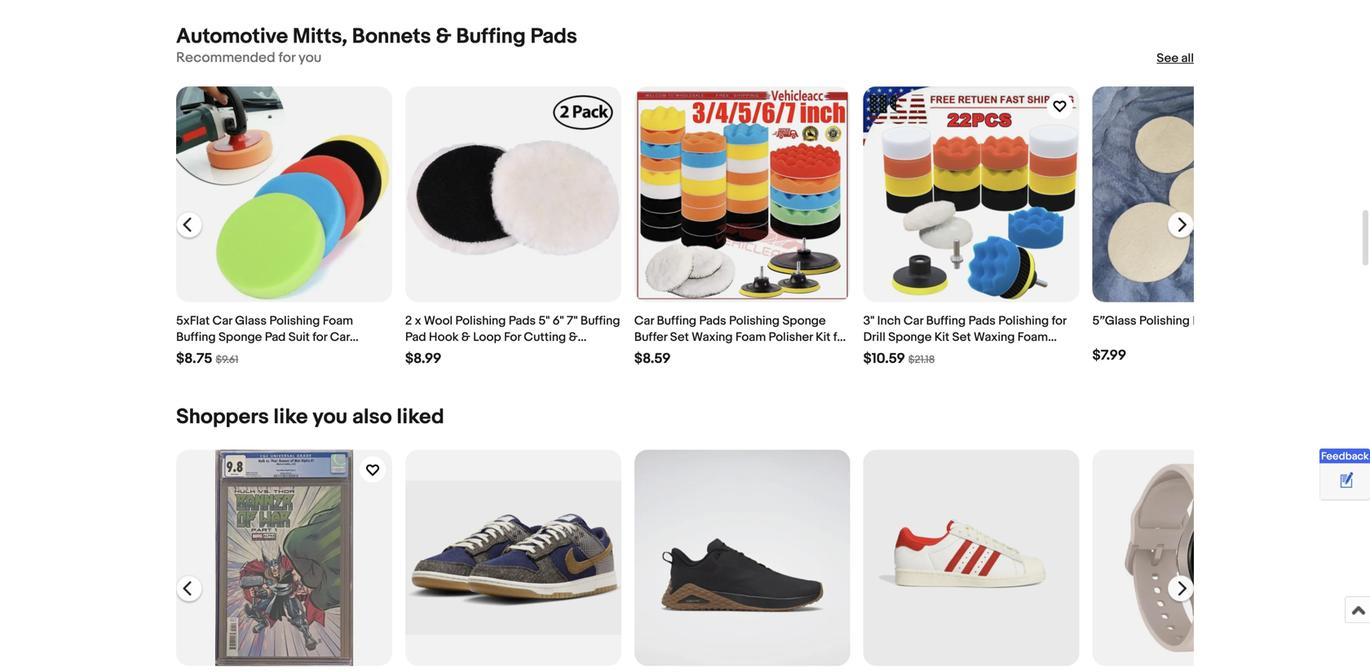 Task type: describe. For each thing, give the bounding box(es) containing it.
0 horizontal spatial &
[[436, 24, 452, 49]]

pads inside the 3" inch car buffing pads polishing for drill sponge kit set waxing foam polisher
[[969, 314, 996, 328]]

pad inside 5xflat car  glass polishing foam buffing sponge pad suit for car polisher
[[265, 330, 286, 345]]

shoppers
[[176, 405, 269, 430]]

polisher inside 5xflat car  glass polishing foam buffing sponge pad suit for car polisher
[[176, 346, 221, 361]]

car inside car buffing pads polishing sponge buffer set waxing foam polisher kit for drill
[[634, 314, 654, 328]]

kit inside car buffing pads polishing sponge buffer set waxing foam polisher kit for drill
[[816, 330, 831, 345]]

pad inside 2 x wool polishing pads 5" 6" 7" buffing pad hook & loop for cutting & polishing
[[405, 330, 426, 345]]

pads inside 2 x wool polishing pads 5" 6" 7" buffing pad hook & loop for cutting & polishing
[[509, 314, 536, 328]]

glass
[[235, 314, 267, 328]]

5"glass
[[1093, 314, 1137, 328]]

automotive
[[176, 24, 288, 49]]

2 x wool polishing pads 5" 6" 7" buffing pad hook & loop for cutting & polishing
[[405, 314, 620, 361]]

sponge inside 5xflat car  glass polishing foam buffing sponge pad suit for car polisher
[[219, 330, 262, 345]]

buffer
[[634, 330, 668, 345]]

waxing inside the 3" inch car buffing pads polishing for drill sponge kit set waxing foam polisher
[[974, 330, 1015, 345]]

$21.18
[[909, 354, 935, 366]]

waxing inside car buffing pads polishing sponge buffer set waxing foam polisher kit for drill
[[692, 330, 733, 345]]

loop
[[473, 330, 501, 345]]

liked
[[397, 405, 444, 430]]

also
[[352, 405, 392, 430]]

automotive mitts, bonnets & buffing pads link
[[176, 24, 577, 49]]

all
[[1182, 51, 1194, 66]]

$10.59
[[864, 351, 905, 368]]

polisher inside car buffing pads polishing sponge buffer set waxing foam polisher kit for drill
[[769, 330, 813, 345]]

5"
[[539, 314, 550, 328]]

5xflat
[[176, 314, 210, 328]]

1 horizontal spatial &
[[462, 330, 470, 345]]

inch
[[877, 314, 901, 328]]

$8.75
[[176, 351, 212, 368]]

for inside 5xflat car  glass polishing foam buffing sponge pad suit for car polisher
[[313, 330, 327, 345]]

for
[[504, 330, 521, 345]]

recommended for you
[[176, 49, 322, 66]]

2 horizontal spatial &
[[569, 330, 578, 345]]

pad.
[[1193, 314, 1217, 328]]

5"glass polishing pad. 5 pack
[[1093, 314, 1256, 328]]

set inside car buffing pads polishing sponge buffer set waxing foam polisher kit for drill
[[670, 330, 689, 345]]

car left glass on the left top of page
[[213, 314, 232, 328]]

3" inch car buffing pads polishing for drill sponge kit set waxing foam polisher
[[864, 314, 1067, 361]]

foam inside car buffing pads polishing sponge buffer set waxing foam polisher kit for drill
[[736, 330, 766, 345]]

pack
[[1229, 314, 1256, 328]]

pads inside car buffing pads polishing sponge buffer set waxing foam polisher kit for drill
[[699, 314, 727, 328]]

$8.75 text field
[[176, 351, 212, 368]]

sponge inside car buffing pads polishing sponge buffer set waxing foam polisher kit for drill
[[783, 314, 826, 328]]

see all
[[1157, 51, 1194, 66]]

car buffing pads polishing sponge buffer set waxing foam polisher kit for drill
[[634, 314, 848, 361]]

$8.59
[[634, 351, 671, 368]]

see
[[1157, 51, 1179, 66]]

suit
[[289, 330, 310, 345]]

recommended for you element
[[176, 49, 322, 67]]

2
[[405, 314, 412, 328]]

recommended
[[176, 49, 275, 66]]

$8.99
[[405, 351, 442, 368]]

$7.99 text field
[[1093, 347, 1127, 364]]

3"
[[864, 314, 875, 328]]

polishing inside 5xflat car  glass polishing foam buffing sponge pad suit for car polisher
[[269, 314, 320, 328]]



Task type: vqa. For each thing, say whether or not it's contained in the screenshot.
breaks
no



Task type: locate. For each thing, give the bounding box(es) containing it.
$8.99 text field
[[405, 351, 442, 368]]

previous price $21.18 text field
[[909, 354, 935, 366]]

1 vertical spatial drill
[[634, 346, 657, 361]]

drill
[[864, 330, 886, 345], [634, 346, 657, 361]]

previous price $9.61 text field
[[216, 354, 239, 366]]

hook
[[429, 330, 459, 345]]

0 horizontal spatial kit
[[816, 330, 831, 345]]

1 waxing from the left
[[692, 330, 733, 345]]

x
[[415, 314, 421, 328]]

$7.99
[[1093, 347, 1127, 364]]

for
[[279, 49, 295, 66], [1052, 314, 1067, 328], [313, 330, 327, 345], [834, 330, 848, 345]]

foam inside the 3" inch car buffing pads polishing for drill sponge kit set waxing foam polisher
[[1018, 330, 1048, 345]]

you for for
[[299, 49, 322, 66]]

1 horizontal spatial kit
[[935, 330, 950, 345]]

6"
[[553, 314, 564, 328]]

drill inside car buffing pads polishing sponge buffer set waxing foam polisher kit for drill
[[634, 346, 657, 361]]

pads
[[531, 24, 577, 49], [509, 314, 536, 328], [699, 314, 727, 328], [969, 314, 996, 328]]

2 horizontal spatial foam
[[1018, 330, 1048, 345]]

1 horizontal spatial drill
[[864, 330, 886, 345]]

sponge inside the 3" inch car buffing pads polishing for drill sponge kit set waxing foam polisher
[[888, 330, 932, 345]]

polisher
[[769, 330, 813, 345], [176, 346, 221, 361], [864, 346, 908, 361]]

foam
[[323, 314, 353, 328], [736, 330, 766, 345], [1018, 330, 1048, 345]]

buffing
[[456, 24, 526, 49], [581, 314, 620, 328], [657, 314, 697, 328], [926, 314, 966, 328], [176, 330, 216, 345]]

polishing inside the 3" inch car buffing pads polishing for drill sponge kit set waxing foam polisher
[[999, 314, 1049, 328]]

0 vertical spatial you
[[299, 49, 322, 66]]

you inside recommended for you element
[[299, 49, 322, 66]]

sponge down glass on the left top of page
[[219, 330, 262, 345]]

buffing inside car buffing pads polishing sponge buffer set waxing foam polisher kit for drill
[[657, 314, 697, 328]]

polishing inside car buffing pads polishing sponge buffer set waxing foam polisher kit for drill
[[729, 314, 780, 328]]

car up buffer
[[634, 314, 654, 328]]

like
[[274, 405, 308, 430]]

shoppers like you also liked
[[176, 405, 444, 430]]

sponge
[[783, 314, 826, 328], [219, 330, 262, 345], [888, 330, 932, 345]]

pad left suit
[[265, 330, 286, 345]]

7"
[[567, 314, 578, 328]]

buffing inside 2 x wool polishing pads 5" 6" 7" buffing pad hook & loop for cutting & polishing
[[581, 314, 620, 328]]

5
[[1219, 314, 1227, 328]]

pad down x
[[405, 330, 426, 345]]

1 horizontal spatial polisher
[[769, 330, 813, 345]]

& down "7""
[[569, 330, 578, 345]]

$8.59 text field
[[634, 351, 671, 368]]

& left loop
[[462, 330, 470, 345]]

& right bonnets
[[436, 24, 452, 49]]

drill inside the 3" inch car buffing pads polishing for drill sponge kit set waxing foam polisher
[[864, 330, 886, 345]]

buffing inside the 3" inch car buffing pads polishing for drill sponge kit set waxing foam polisher
[[926, 314, 966, 328]]

1 horizontal spatial waxing
[[974, 330, 1015, 345]]

0 horizontal spatial polisher
[[176, 346, 221, 361]]

polisher inside the 3" inch car buffing pads polishing for drill sponge kit set waxing foam polisher
[[864, 346, 908, 361]]

cutting
[[524, 330, 566, 345]]

2 horizontal spatial polisher
[[864, 346, 908, 361]]

2 waxing from the left
[[974, 330, 1015, 345]]

0 vertical spatial drill
[[864, 330, 886, 345]]

0 horizontal spatial pad
[[265, 330, 286, 345]]

2 pad from the left
[[405, 330, 426, 345]]

drill down 3"
[[864, 330, 886, 345]]

for inside car buffing pads polishing sponge buffer set waxing foam polisher kit for drill
[[834, 330, 848, 345]]

kit
[[816, 330, 831, 345], [935, 330, 950, 345]]

0 horizontal spatial foam
[[323, 314, 353, 328]]

1 pad from the left
[[265, 330, 286, 345]]

$8.75 $9.61
[[176, 351, 239, 368]]

1 kit from the left
[[816, 330, 831, 345]]

5xflat car  glass polishing foam buffing sponge pad suit for car polisher
[[176, 314, 353, 361]]

kit inside the 3" inch car buffing pads polishing for drill sponge kit set waxing foam polisher
[[935, 330, 950, 345]]

1 horizontal spatial pad
[[405, 330, 426, 345]]

polishing
[[269, 314, 320, 328], [456, 314, 506, 328], [729, 314, 780, 328], [999, 314, 1049, 328], [1140, 314, 1190, 328], [405, 346, 456, 361]]

$10.59 $21.18
[[864, 351, 935, 368]]

set
[[670, 330, 689, 345], [952, 330, 971, 345]]

bonnets
[[352, 24, 431, 49]]

buffing inside 5xflat car  glass polishing foam buffing sponge pad suit for car polisher
[[176, 330, 216, 345]]

0 horizontal spatial drill
[[634, 346, 657, 361]]

sponge left 3"
[[783, 314, 826, 328]]

1 horizontal spatial foam
[[736, 330, 766, 345]]

car right suit
[[330, 330, 350, 345]]

you
[[299, 49, 322, 66], [313, 405, 348, 430]]

sponge up $10.59 $21.18
[[888, 330, 932, 345]]

pad
[[265, 330, 286, 345], [405, 330, 426, 345]]

mitts,
[[293, 24, 347, 49]]

car inside the 3" inch car buffing pads polishing for drill sponge kit set waxing foam polisher
[[904, 314, 924, 328]]

$10.59 text field
[[864, 351, 905, 368]]

foam inside 5xflat car  glass polishing foam buffing sponge pad suit for car polisher
[[323, 314, 353, 328]]

0 horizontal spatial sponge
[[219, 330, 262, 345]]

0 horizontal spatial waxing
[[692, 330, 733, 345]]

car right inch
[[904, 314, 924, 328]]

you for like
[[313, 405, 348, 430]]

0 horizontal spatial set
[[670, 330, 689, 345]]

feedback
[[1321, 450, 1369, 463]]

&
[[436, 24, 452, 49], [462, 330, 470, 345], [569, 330, 578, 345]]

waxing
[[692, 330, 733, 345], [974, 330, 1015, 345]]

2 horizontal spatial sponge
[[888, 330, 932, 345]]

1 set from the left
[[670, 330, 689, 345]]

see all link
[[1157, 50, 1194, 66]]

automotive mitts, bonnets & buffing pads
[[176, 24, 577, 49]]

1 horizontal spatial set
[[952, 330, 971, 345]]

for inside the 3" inch car buffing pads polishing for drill sponge kit set waxing foam polisher
[[1052, 314, 1067, 328]]

set inside the 3" inch car buffing pads polishing for drill sponge kit set waxing foam polisher
[[952, 330, 971, 345]]

drill down buffer
[[634, 346, 657, 361]]

2 set from the left
[[952, 330, 971, 345]]

2 kit from the left
[[935, 330, 950, 345]]

1 horizontal spatial sponge
[[783, 314, 826, 328]]

wool
[[424, 314, 453, 328]]

car
[[213, 314, 232, 328], [634, 314, 654, 328], [904, 314, 924, 328], [330, 330, 350, 345]]

1 vertical spatial you
[[313, 405, 348, 430]]

$9.61
[[216, 354, 239, 366]]



